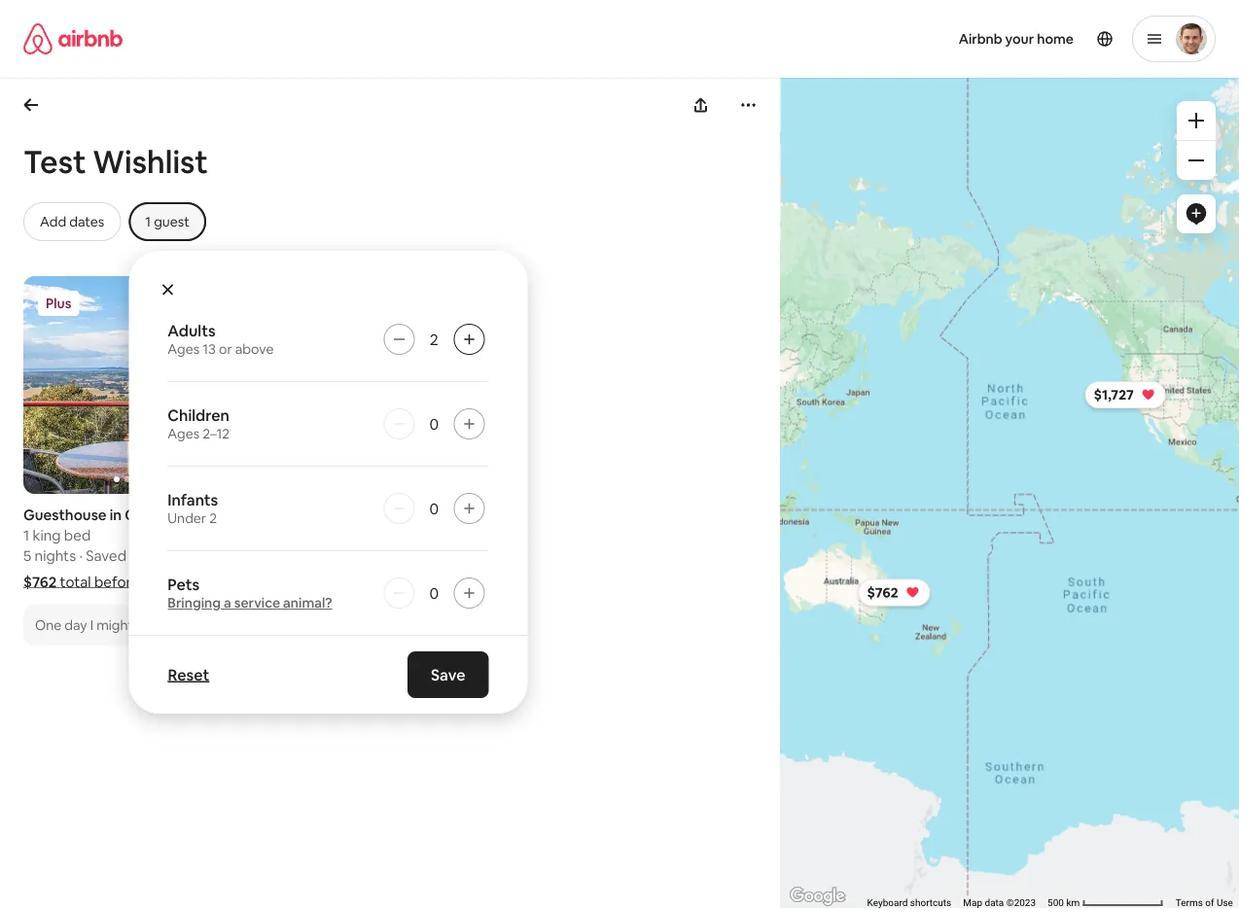 Task type: locate. For each thing, give the bounding box(es) containing it.
infants
[[168, 490, 218, 510]]

13 inside the "adults ages 13 or above"
[[203, 340, 216, 358]]

test
[[23, 141, 86, 182]]

0 horizontal spatial nights
[[35, 546, 76, 565]]

add a note button
[[276, 605, 351, 624]]

2 group from the left
[[276, 276, 505, 494]]

0 horizontal spatial saved
[[86, 546, 126, 565]]

ages inside children ages 2–12
[[168, 425, 200, 443]]

·
[[79, 546, 83, 565], [332, 546, 335, 565]]

pets
[[168, 574, 200, 594]]

1 before from the left
[[94, 572, 139, 591]]

500
[[1048, 897, 1064, 909]]

nights
[[35, 546, 76, 565], [287, 546, 328, 565]]

31
[[462, 546, 477, 565]]

1 guest
[[145, 213, 190, 231]]

1 horizontal spatial 5
[[276, 546, 284, 565]]

2 vertical spatial 0
[[429, 583, 439, 603]]

1 king bed 5 nights · saved for nov 13 – 18 $762 total before taxes
[[23, 525, 225, 591]]

1 horizontal spatial ·
[[332, 546, 335, 565]]

1 horizontal spatial total
[[321, 572, 352, 591]]

1 inside 1 king bed 5 nights · saved for nov 13 – 18 $762 total before taxes
[[23, 525, 29, 544]]

1 total from the left
[[60, 572, 91, 591]]

1 horizontal spatial 1
[[145, 213, 151, 231]]

1 vertical spatial 13
[[182, 546, 196, 565]]

ages for adults
[[168, 340, 200, 358]]

for
[[130, 546, 149, 565], [382, 546, 402, 565]]

taxes down nov
[[143, 572, 179, 591]]

(303)
[[217, 505, 252, 524]]

saved
[[86, 546, 126, 565], [338, 546, 379, 565]]

total up day
[[60, 572, 91, 591]]

ages inside the "adults ages 13 or above"
[[168, 340, 200, 358]]

0 horizontal spatial 2
[[209, 510, 217, 527]]

test wishlist
[[23, 141, 208, 182]]

2 saved from the left
[[338, 546, 379, 565]]

0 horizontal spatial $762
[[23, 572, 57, 591]]

0 vertical spatial 13
[[203, 340, 216, 358]]

a
[[224, 594, 231, 612], [308, 605, 316, 624]]

bringing a service animal? button
[[168, 594, 332, 612]]

ages for children
[[168, 425, 200, 443]]

0 horizontal spatial group
[[23, 276, 252, 494]]

2 for from the left
[[382, 546, 402, 565]]

4.98 (379)
[[437, 505, 505, 524]]

taxes
[[143, 572, 179, 591], [404, 572, 440, 591]]

0 horizontal spatial a
[[224, 594, 231, 612]]

2 nights from the left
[[287, 546, 328, 565]]

wishlist
[[93, 141, 208, 182]]

0 horizontal spatial 13
[[182, 546, 196, 565]]

$762 inside 1 king bed 5 nights · saved for nov 13 – 18 $762 total before taxes
[[23, 572, 57, 591]]

1 horizontal spatial nights
[[287, 546, 328, 565]]

2 · from the left
[[332, 546, 335, 565]]

1 horizontal spatial –
[[452, 546, 459, 565]]

before up one day i might stay here.
[[94, 572, 139, 591]]

1 saved from the left
[[86, 546, 126, 565]]

total before taxes button
[[276, 572, 440, 591]]

1 vertical spatial ages
[[168, 425, 200, 443]]

before
[[94, 572, 139, 591], [356, 572, 401, 591]]

2 0 from the top
[[429, 498, 439, 518]]

2 – from the left
[[452, 546, 459, 565]]

13 right nov
[[182, 546, 196, 565]]

1 horizontal spatial for
[[382, 546, 402, 565]]

1 inside dropdown button
[[145, 213, 151, 231]]

nights down cabin
[[287, 546, 328, 565]]

–
[[200, 546, 207, 565], [452, 546, 459, 565]]

group
[[23, 276, 252, 494], [276, 276, 505, 494]]

0 down 26
[[429, 583, 439, 603]]

1 vertical spatial 2
[[209, 510, 217, 527]]

children ages 2–12
[[168, 405, 230, 443]]

before down the occidental at the left of page
[[356, 572, 401, 591]]

0 horizontal spatial total
[[60, 572, 91, 591]]

total up the note
[[321, 572, 352, 591]]

day
[[64, 616, 87, 634]]

a inside pets bringing a service animal?
[[224, 594, 231, 612]]

1 vertical spatial 1
[[23, 525, 29, 544]]

0 vertical spatial 0
[[429, 414, 439, 434]]

one day i might stay here.
[[35, 616, 200, 634]]

dialog
[[129, 251, 528, 714]]

1 horizontal spatial taxes
[[404, 572, 440, 591]]

group for 4.96 (303)
[[23, 276, 252, 494]]

0 vertical spatial 1
[[145, 213, 151, 231]]

2 taxes from the left
[[404, 572, 440, 591]]

0 horizontal spatial ·
[[79, 546, 83, 565]]

· down bed
[[79, 546, 83, 565]]

1 horizontal spatial 13
[[203, 340, 216, 358]]

1 horizontal spatial 2
[[430, 329, 439, 349]]

1 horizontal spatial group
[[276, 276, 505, 494]]

5
[[23, 546, 31, 565], [276, 546, 284, 565]]

zoom out image
[[1189, 153, 1204, 168]]

for inside 5 nights · saved for jan 26 – 31 total before taxes
[[382, 546, 402, 565]]

0 horizontal spatial 1
[[23, 525, 29, 544]]

0 horizontal spatial 5
[[23, 546, 31, 565]]

0 horizontal spatial before
[[94, 572, 139, 591]]

data
[[985, 897, 1004, 909]]

1 – from the left
[[200, 546, 207, 565]]

(379)
[[469, 505, 505, 524]]

1 nights from the left
[[35, 546, 76, 565]]

13
[[203, 340, 216, 358], [182, 546, 196, 565]]

pets bringing a service animal?
[[168, 574, 332, 612]]

total
[[60, 572, 91, 591], [321, 572, 352, 591]]

saved down bed
[[86, 546, 126, 565]]

1 taxes from the left
[[143, 572, 179, 591]]

a right add
[[308, 605, 316, 624]]

2 before from the left
[[356, 572, 401, 591]]

1
[[145, 213, 151, 231], [23, 525, 29, 544]]

0 horizontal spatial for
[[130, 546, 149, 565]]

add a place to the map image
[[1185, 202, 1208, 226]]

use
[[1217, 897, 1233, 909]]

3 0 from the top
[[429, 583, 439, 603]]

1 left the 'king'
[[23, 525, 29, 544]]

· up total before taxes button
[[332, 546, 335, 565]]

1 5 from the left
[[23, 546, 31, 565]]

cabin
[[276, 505, 316, 524]]

1 horizontal spatial $762
[[867, 584, 899, 602]]

add
[[276, 605, 305, 624]]

terms of use link
[[1176, 897, 1233, 909]]

0 for infants
[[429, 498, 439, 518]]

ages left '2–12'
[[168, 425, 200, 443]]

saved inside 5 nights · saved for jan 26 – 31 total before taxes
[[338, 546, 379, 565]]

occidental
[[334, 505, 410, 524]]

service
[[234, 594, 280, 612]]

guest
[[154, 213, 190, 231]]

1 left guest
[[145, 213, 151, 231]]

nights down the 'king'
[[35, 546, 76, 565]]

1 horizontal spatial before
[[356, 572, 401, 591]]

king
[[33, 525, 61, 544]]

1 horizontal spatial saved
[[338, 546, 379, 565]]

of
[[1206, 897, 1214, 909]]

bed
[[64, 525, 91, 544]]

ages
[[168, 340, 200, 358], [168, 425, 200, 443]]

km
[[1067, 897, 1080, 909]]

for left nov
[[130, 546, 149, 565]]

5 nights · saved for jan 26 – 31 total before taxes
[[276, 546, 477, 591]]

saved inside 1 king bed 5 nights · saved for nov 13 – 18 $762 total before taxes
[[86, 546, 126, 565]]

save
[[431, 665, 465, 685]]

18
[[210, 546, 225, 565]]

2 total from the left
[[321, 572, 352, 591]]

google image
[[786, 884, 850, 909]]

reset
[[168, 665, 209, 685]]

1 ages from the top
[[168, 340, 200, 358]]

terms
[[1176, 897, 1203, 909]]

1 0 from the top
[[429, 414, 439, 434]]

2 ages from the top
[[168, 425, 200, 443]]

ages left or
[[168, 340, 200, 358]]

0 horizontal spatial taxes
[[143, 572, 179, 591]]

a left service
[[224, 594, 231, 612]]

saved up total before taxes button
[[338, 546, 379, 565]]

taxes down jan
[[404, 572, 440, 591]]

2–12
[[203, 425, 230, 443]]

1 group from the left
[[23, 276, 252, 494]]

1 · from the left
[[79, 546, 83, 565]]

for left jan
[[382, 546, 402, 565]]

– left 31
[[452, 546, 459, 565]]

$762 inside button
[[867, 584, 899, 602]]

1 for from the left
[[130, 546, 149, 565]]

13 inside 1 king bed 5 nights · saved for nov 13 – 18 $762 total before taxes
[[182, 546, 196, 565]]

– left 18
[[200, 546, 207, 565]]

0 horizontal spatial –
[[200, 546, 207, 565]]

4.98 out of 5 average rating,  379 reviews image
[[421, 505, 505, 524]]

$762
[[23, 572, 57, 591], [867, 584, 899, 602]]

1 vertical spatial 0
[[429, 498, 439, 518]]

2
[[430, 329, 439, 349], [209, 510, 217, 527]]

1 for 1 guest
[[145, 213, 151, 231]]

2 5 from the left
[[276, 546, 284, 565]]

0 up 26
[[429, 498, 439, 518]]

0 up 4.98
[[429, 414, 439, 434]]

0
[[429, 414, 439, 434], [429, 498, 439, 518], [429, 583, 439, 603]]

13 left or
[[203, 340, 216, 358]]

0 vertical spatial ages
[[168, 340, 200, 358]]



Task type: describe. For each thing, give the bounding box(es) containing it.
500 km
[[1048, 897, 1082, 909]]

keyboard shortcuts
[[867, 897, 952, 909]]

taxes inside 1 king bed 5 nights · saved for nov 13 – 18 $762 total before taxes
[[143, 572, 179, 591]]

google map
including 2 saved stays. region
[[719, 12, 1239, 909]]

i
[[90, 616, 93, 634]]

before inside 5 nights · saved for jan 26 – 31 total before taxes
[[356, 572, 401, 591]]

infants under 2
[[168, 490, 218, 527]]

1 guest button
[[129, 202, 206, 241]]

map
[[963, 897, 983, 909]]

nights inside 5 nights · saved for jan 26 – 31 total before taxes
[[287, 546, 328, 565]]

add a note
[[276, 605, 351, 624]]

above
[[235, 340, 274, 358]]

under
[[168, 510, 206, 527]]

shortcuts
[[910, 897, 952, 909]]

5 inside 5 nights · saved for jan 26 – 31 total before taxes
[[276, 546, 284, 565]]

total inside 5 nights · saved for jan 26 – 31 total before taxes
[[321, 572, 352, 591]]

5 inside 1 king bed 5 nights · saved for nov 13 – 18 $762 total before taxes
[[23, 546, 31, 565]]

or
[[219, 340, 232, 358]]

before inside 1 king bed 5 nights · saved for nov 13 – 18 $762 total before taxes
[[94, 572, 139, 591]]

one
[[35, 616, 61, 634]]

taxes inside 5 nights · saved for jan 26 – 31 total before taxes
[[404, 572, 440, 591]]

· inside 1 king bed 5 nights · saved for nov 13 – 18 $762 total before taxes
[[79, 546, 83, 565]]

4.96 out of 5 average rating,  303 reviews image
[[169, 505, 252, 524]]

adults
[[168, 320, 216, 340]]

bringing
[[168, 594, 221, 612]]

group for 4.98 (379)
[[276, 276, 505, 494]]

nov
[[152, 546, 179, 565]]

©2023
[[1007, 897, 1036, 909]]

cabin in occidental
[[276, 505, 410, 524]]

2 inside infants under 2
[[209, 510, 217, 527]]

might
[[96, 616, 133, 634]]

0 for children
[[429, 414, 439, 434]]

total inside 1 king bed 5 nights · saved for nov 13 – 18 $762 total before taxes
[[60, 572, 91, 591]]

save button
[[407, 652, 489, 698]]

1 for 1 king bed 5 nights · saved for nov 13 – 18 $762 total before taxes
[[23, 525, 29, 544]]

note
[[319, 605, 351, 624]]

children
[[168, 405, 229, 425]]

terms of use
[[1176, 897, 1233, 909]]

1 horizontal spatial a
[[308, 605, 316, 624]]

4.96
[[184, 505, 214, 524]]

map data ©2023
[[963, 897, 1036, 909]]

26
[[432, 546, 449, 565]]

zoom in image
[[1189, 113, 1204, 128]]

keyboard
[[867, 897, 908, 909]]

dialog containing adults
[[129, 251, 528, 714]]

$762 button
[[859, 579, 931, 606]]

$1,727 button
[[1085, 381, 1166, 409]]

– inside 5 nights · saved for jan 26 – 31 total before taxes
[[452, 546, 459, 565]]

4.98
[[437, 505, 466, 524]]

adults ages 13 or above
[[168, 320, 274, 358]]

– inside 1 king bed 5 nights · saved for nov 13 – 18 $762 total before taxes
[[200, 546, 207, 565]]

keyboard shortcuts button
[[867, 896, 952, 909]]

0 vertical spatial 2
[[430, 329, 439, 349]]

reset button
[[158, 656, 219, 694]]

4.96 (303)
[[184, 505, 252, 524]]

stay
[[136, 616, 162, 634]]

500 km button
[[1042, 896, 1170, 909]]

profile element
[[643, 0, 1216, 78]]

0 for pets
[[429, 583, 439, 603]]

here.
[[165, 616, 197, 634]]

· inside 5 nights · saved for jan 26 – 31 total before taxes
[[332, 546, 335, 565]]

nights inside 1 king bed 5 nights · saved for nov 13 – 18 $762 total before taxes
[[35, 546, 76, 565]]

animal?
[[283, 594, 332, 612]]

for inside 1 king bed 5 nights · saved for nov 13 – 18 $762 total before taxes
[[130, 546, 149, 565]]

jan
[[405, 546, 429, 565]]

$1,727
[[1094, 386, 1134, 404]]

in
[[319, 505, 331, 524]]



Task type: vqa. For each thing, say whether or not it's contained in the screenshot.
the home
no



